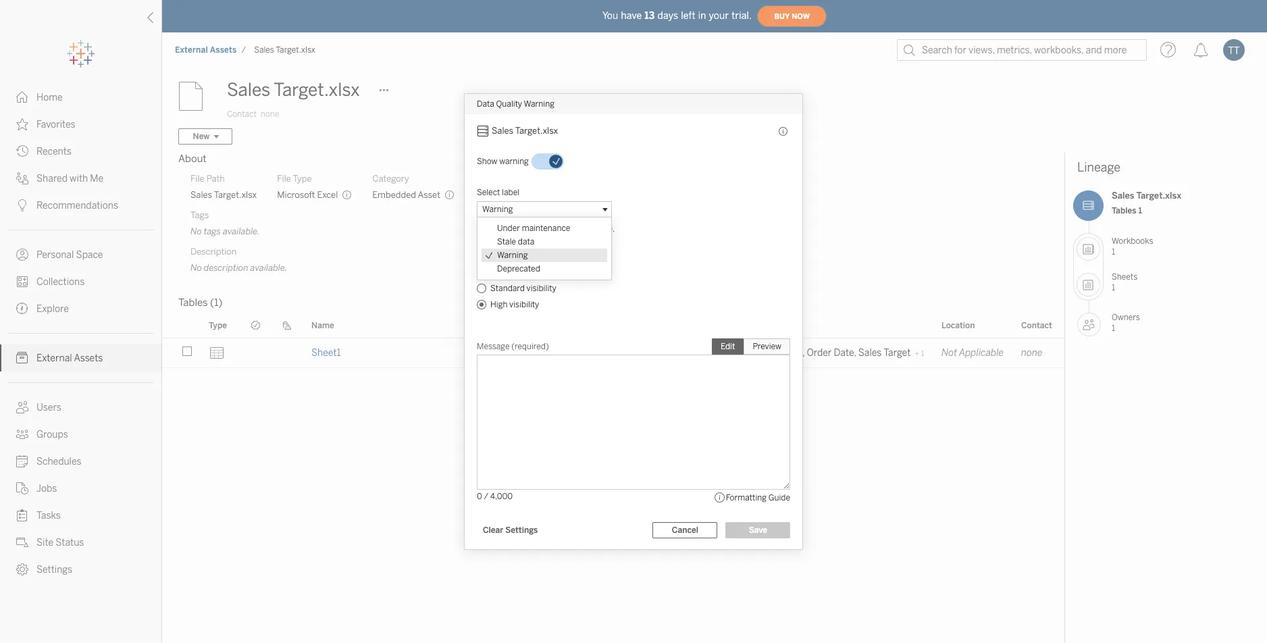 Task type: vqa. For each thing, say whether or not it's contained in the screenshot.
the top "Explore" "link"
no



Task type: describe. For each thing, give the bounding box(es) containing it.
data quality warning dialog
[[465, 94, 803, 549]]

by text only_f5he34f image for collections
[[16, 276, 28, 288]]

microsoft
[[277, 190, 315, 200]]

clear settings
[[483, 526, 538, 535]]

warning button
[[477, 201, 612, 218]]

by text only_f5he34f image for site status
[[16, 536, 28, 549]]

Message (required) text field
[[477, 355, 790, 490]]

warning inside dropdown button
[[482, 205, 513, 214]]

sheet1
[[311, 347, 341, 359]]

with
[[70, 173, 88, 184]]

by text only_f5he34f image for groups
[[16, 428, 28, 441]]

select label
[[477, 188, 520, 197]]

workbooks 1
[[1112, 236, 1154, 256]]

tags
[[191, 210, 209, 220]]

set visibility level
[[477, 266, 540, 275]]

schedules link
[[0, 448, 161, 475]]

select label list box
[[478, 218, 611, 280]]

1 inside "sales target.xlsx tables 1"
[[1139, 206, 1142, 215]]

clear
[[483, 526, 504, 535]]

tasks
[[36, 510, 61, 522]]

13
[[645, 10, 655, 21]]

deprecated
[[497, 264, 540, 274]]

main navigation. press the up and down arrow keys to access links. element
[[0, 84, 161, 583]]

microsoft excel
[[277, 190, 338, 200]]

1 horizontal spatial 0
[[532, 347, 538, 359]]

0 / 4,000
[[477, 492, 513, 501]]

buy now button
[[757, 5, 827, 27]]

home link
[[0, 84, 161, 111]]

recommendations
[[36, 200, 118, 211]]

under
[[497, 224, 520, 233]]

by text only_f5he34f image for personal space
[[16, 249, 28, 261]]

by text only_f5he34f image for home
[[16, 91, 28, 103]]

category
[[373, 174, 409, 184]]

cancel button
[[653, 522, 718, 538]]

editor mode option group
[[712, 338, 790, 355]]

category,
[[763, 347, 805, 359]]

cancel
[[672, 526, 699, 535]]

clear settings button
[[477, 522, 544, 538]]

sales target.xlsx element
[[250, 45, 320, 55]]

sales inside the file path sales target.xlsx
[[191, 190, 212, 200]]

favorites
[[36, 119, 75, 130]]

owners
[[1112, 313, 1140, 322]]

1 vertical spatial sales target.xlsx
[[227, 79, 360, 101]]

no for no tags available.
[[191, 226, 202, 236]]

standard
[[491, 284, 525, 293]]

your
[[709, 10, 729, 21]]

groups
[[36, 429, 68, 441]]

settings inside button
[[506, 526, 538, 535]]

embedded asset
[[373, 190, 440, 200]]

description
[[191, 247, 237, 257]]

not
[[942, 347, 957, 359]]

+
[[915, 349, 920, 358]]

(1)
[[210, 297, 223, 309]]

data quality warning
[[477, 99, 555, 109]]

0 horizontal spatial none
[[261, 109, 279, 119]]

sales target.xlsx tables 1
[[1112, 191, 1182, 215]]

tables image
[[1074, 191, 1104, 221]]

preview
[[753, 342, 782, 351]]

sales inside row
[[859, 347, 882, 359]]

tags no tags available.
[[191, 210, 260, 236]]

buy
[[774, 12, 790, 21]]

1 inside workbooks 1
[[1112, 247, 1116, 256]]

home
[[36, 92, 63, 103]]

sales target.xlsx inside data quality warning dialog
[[492, 126, 558, 136]]

grid containing sheet1
[[162, 313, 1065, 643]]

me
[[90, 173, 103, 184]]

by text only_f5he34f image for jobs
[[16, 482, 28, 495]]

jobs
[[36, 483, 57, 495]]

have
[[621, 10, 642, 21]]

site status link
[[0, 529, 161, 556]]

visibility for standard
[[527, 284, 557, 293]]

0 horizontal spatial /
[[242, 45, 246, 55]]

date,
[[834, 347, 856, 359]]

personal space link
[[0, 241, 161, 268]]

type inside grid
[[209, 321, 227, 330]]

site
[[36, 537, 53, 549]]

by text only_f5he34f image for tasks
[[16, 509, 28, 522]]

(required)
[[512, 342, 549, 351]]

save
[[749, 526, 768, 535]]

target
[[884, 347, 911, 359]]

new
[[193, 132, 210, 141]]

applicable
[[959, 347, 1004, 359]]

stale
[[497, 237, 516, 247]]

now
[[792, 12, 810, 21]]

location
[[942, 321, 975, 330]]

in
[[698, 10, 706, 21]]

users link
[[0, 394, 161, 421]]

0 vertical spatial type
[[293, 174, 312, 184]]

no for no description available.
[[191, 263, 202, 273]]

asset
[[495, 224, 514, 234]]

available. for description no description available.
[[250, 263, 287, 273]]

1 vertical spatial external assets link
[[0, 345, 161, 372]]

site status
[[36, 537, 84, 549]]

contact for contact
[[1022, 321, 1053, 330]]

1 down set visibility level option group at top
[[629, 347, 633, 359]]

by text only_f5he34f image for schedules
[[16, 455, 28, 468]]

tables (1)
[[178, 297, 223, 309]]

none checkbox inside data quality warning dialog
[[532, 153, 564, 170]]

this
[[477, 224, 493, 234]]

tables inside "sales target.xlsx tables 1"
[[1112, 206, 1137, 215]]

by text only_f5he34f image for favorites
[[16, 118, 28, 130]]

high
[[491, 300, 508, 309]]

buy now
[[774, 12, 810, 21]]

quality
[[567, 224, 592, 234]]

explore
[[36, 303, 69, 315]]

message
[[477, 342, 510, 351]]

by text only_f5he34f image for explore
[[16, 303, 28, 315]]

contact for contact none
[[227, 109, 257, 119]]

assets for external assets /
[[210, 45, 237, 55]]

/ inside data quality warning dialog
[[484, 492, 489, 501]]

schedules
[[36, 456, 81, 468]]

recommendations link
[[0, 192, 161, 219]]

4,000
[[490, 492, 513, 501]]



Task type: locate. For each thing, give the bounding box(es) containing it.
sheets
[[1112, 272, 1138, 282]]

external for external assets /
[[175, 45, 208, 55]]

by text only_f5he34f image inside jobs link
[[16, 482, 28, 495]]

0 vertical spatial visibility
[[491, 266, 521, 275]]

0 horizontal spatial type
[[209, 321, 227, 330]]

settings link
[[0, 556, 161, 583]]

by text only_f5he34f image inside groups link
[[16, 428, 28, 441]]

target.xlsx inside the file path sales target.xlsx
[[214, 190, 257, 200]]

/
[[242, 45, 246, 55], [484, 492, 489, 501]]

1 down workbooks
[[1112, 247, 1116, 256]]

this file type can contain multiple tables. image
[[342, 190, 352, 200]]

2 by text only_f5he34f image from the top
[[16, 172, 28, 184]]

row
[[162, 338, 1065, 368]]

1 vertical spatial /
[[484, 492, 489, 501]]

1 inside sheets 1
[[1112, 283, 1116, 292]]

2 vertical spatial warning
[[497, 251, 528, 260]]

visibility down standard in the top of the page
[[509, 300, 539, 309]]

trial.
[[732, 10, 752, 21]]

1 horizontal spatial contact
[[1022, 321, 1053, 330]]

by text only_f5he34f image for users
[[16, 401, 28, 413]]

level
[[523, 266, 540, 275]]

row containing sheet1
[[162, 338, 1065, 368]]

visibility
[[491, 266, 521, 275], [527, 284, 557, 293], [509, 300, 539, 309]]

by text only_f5he34f image for recommendations
[[16, 199, 28, 211]]

0 vertical spatial none
[[261, 109, 279, 119]]

by text only_f5he34f image inside shared with me link
[[16, 172, 28, 184]]

file for file path sales target.xlsx
[[191, 174, 205, 184]]

no left "tags"
[[191, 226, 202, 236]]

type down (1)
[[209, 321, 227, 330]]

external up file (microsoft excel) image
[[175, 45, 208, 55]]

none
[[261, 109, 279, 119], [1022, 347, 1043, 359]]

/ left 4,000
[[484, 492, 489, 501]]

maintenance
[[522, 224, 570, 233]]

recents link
[[0, 138, 161, 165]]

assets up users link
[[74, 353, 103, 364]]

1 vertical spatial assets
[[74, 353, 103, 364]]

1 vertical spatial none
[[1022, 347, 1043, 359]]

formatting
[[726, 493, 767, 503]]

tables left (1)
[[178, 297, 208, 309]]

by text only_f5he34f image inside the personal space link
[[16, 249, 28, 261]]

available. up description no description available.
[[223, 226, 260, 236]]

users
[[36, 402, 61, 413]]

by text only_f5he34f image left the site
[[16, 536, 28, 549]]

1 horizontal spatial external assets link
[[174, 45, 237, 55]]

1 horizontal spatial tables
[[1112, 206, 1137, 215]]

sales right tables icon
[[1112, 191, 1135, 201]]

none right applicable
[[1022, 347, 1043, 359]]

information image
[[714, 492, 726, 504]]

8 by text only_f5he34f image from the top
[[16, 536, 28, 549]]

contact up new popup button
[[227, 109, 257, 119]]

by text only_f5he34f image left tasks at the left bottom of the page
[[16, 509, 28, 522]]

1 horizontal spatial file
[[277, 174, 291, 184]]

settings down site status
[[36, 564, 72, 576]]

by text only_f5he34f image left 'collections'
[[16, 276, 28, 288]]

sales up 'contact none'
[[227, 79, 270, 101]]

by text only_f5he34f image inside tasks 'link'
[[16, 509, 28, 522]]

available.
[[223, 226, 260, 236], [250, 263, 287, 273]]

groups link
[[0, 421, 161, 448]]

external assets link down explore "link"
[[0, 345, 161, 372]]

file left path
[[191, 174, 205, 184]]

sales target.xlsx
[[254, 45, 315, 55], [227, 79, 360, 101], [492, 126, 558, 136]]

guide
[[769, 493, 790, 503]]

about
[[178, 153, 207, 165]]

settings right clear
[[506, 526, 538, 535]]

no down description
[[191, 263, 202, 273]]

has
[[516, 224, 530, 234]]

assets up file (microsoft excel) image
[[210, 45, 237, 55]]

by text only_f5he34f image inside the favorites link
[[16, 118, 28, 130]]

by text only_f5he34f image left favorites at the top of page
[[16, 118, 28, 130]]

status
[[56, 537, 84, 549]]

0 horizontal spatial tables
[[178, 297, 208, 309]]

shared with me
[[36, 173, 103, 184]]

by text only_f5he34f image inside collections "link"
[[16, 276, 28, 288]]

1 vertical spatial contact
[[1022, 321, 1053, 330]]

3 by text only_f5he34f image from the top
[[16, 249, 28, 261]]

available. for tags no tags available.
[[223, 226, 260, 236]]

excel
[[317, 190, 338, 200]]

6 by text only_f5he34f image from the top
[[16, 428, 28, 441]]

file for file type
[[277, 174, 291, 184]]

0 vertical spatial contact
[[227, 109, 257, 119]]

1 vertical spatial available.
[[250, 263, 287, 273]]

8 by text only_f5he34f image from the top
[[16, 563, 28, 576]]

0 vertical spatial tables
[[1112, 206, 1137, 215]]

by text only_f5he34f image inside schedules link
[[16, 455, 28, 468]]

none down sales target.xlsx "element"
[[261, 109, 279, 119]]

visibility down 'level' on the left of the page
[[527, 284, 557, 293]]

available. right description
[[250, 263, 287, 273]]

0 vertical spatial external assets link
[[174, 45, 237, 55]]

1 vertical spatial no
[[191, 263, 202, 273]]

0 vertical spatial external
[[175, 45, 208, 55]]

type up microsoft excel
[[293, 174, 312, 184]]

general
[[538, 224, 565, 234]]

target.xlsx inside data quality warning dialog
[[515, 126, 558, 136]]

available. inside description no description available.
[[250, 263, 287, 273]]

1 vertical spatial settings
[[36, 564, 72, 576]]

by text only_f5he34f image inside explore "link"
[[16, 303, 28, 315]]

7 by text only_f5he34f image from the top
[[16, 482, 28, 495]]

warning right quality
[[524, 99, 555, 109]]

not applicable
[[942, 347, 1004, 359]]

contact inside grid
[[1022, 321, 1053, 330]]

set
[[477, 266, 490, 275]]

external down explore
[[36, 353, 72, 364]]

1 down sheets
[[1112, 283, 1116, 292]]

1 by text only_f5he34f image from the top
[[16, 91, 28, 103]]

space
[[76, 249, 103, 261]]

target.xlsx inside "sales target.xlsx tables 1"
[[1137, 191, 1182, 201]]

owners image
[[1078, 313, 1101, 336]]

assets
[[210, 45, 237, 55], [74, 353, 103, 364]]

by text only_f5he34f image left groups
[[16, 428, 28, 441]]

select
[[477, 188, 500, 197]]

issue.
[[594, 224, 615, 234]]

lineage
[[1078, 160, 1121, 175]]

4 by text only_f5he34f image from the top
[[16, 352, 28, 364]]

new button
[[178, 128, 232, 145]]

1 horizontal spatial type
[[293, 174, 312, 184]]

by text only_f5he34f image for recents
[[16, 145, 28, 157]]

sheets 1
[[1112, 272, 1138, 292]]

0 vertical spatial sales target.xlsx
[[254, 45, 315, 55]]

no inside tags no tags available.
[[191, 226, 202, 236]]

/ left sales target.xlsx "element"
[[242, 45, 246, 55]]

days
[[658, 10, 679, 21]]

1 horizontal spatial settings
[[506, 526, 538, 535]]

sales right date,
[[859, 347, 882, 359]]

contact none
[[227, 109, 279, 119]]

available. inside tags no tags available.
[[223, 226, 260, 236]]

no inside description no description available.
[[191, 263, 202, 273]]

save button
[[726, 522, 791, 538]]

contact left owners icon
[[1022, 321, 1053, 330]]

this table or file is embedded in the published asset on the server, and you can't create a new workbook from it. files embedded in workbooks aren't shared with other tableau site users. image
[[444, 190, 455, 200]]

contact
[[227, 109, 257, 119], [1022, 321, 1053, 330]]

1 no from the top
[[191, 226, 202, 236]]

external inside main navigation. press the up and down arrow keys to access links. element
[[36, 353, 72, 364]]

file
[[191, 174, 205, 184], [277, 174, 291, 184]]

sales inside "sales target.xlsx tables 1"
[[1112, 191, 1135, 201]]

0 horizontal spatial 0
[[477, 492, 482, 501]]

owners 1
[[1112, 313, 1140, 333]]

1 vertical spatial warning
[[482, 205, 513, 214]]

navigation panel element
[[0, 41, 161, 583]]

1 down owners
[[1112, 323, 1116, 333]]

warning inside under maintenance stale data warning deprecated
[[497, 251, 528, 260]]

1 horizontal spatial none
[[1022, 347, 1043, 359]]

1 by text only_f5he34f image from the top
[[16, 118, 28, 130]]

warning down the select label
[[482, 205, 513, 214]]

1 horizontal spatial external
[[175, 45, 208, 55]]

table image
[[209, 345, 225, 361]]

edit
[[721, 342, 735, 351]]

0 horizontal spatial external assets link
[[0, 345, 161, 372]]

0 vertical spatial settings
[[506, 526, 538, 535]]

2 vertical spatial visibility
[[509, 300, 539, 309]]

by text only_f5he34f image
[[16, 91, 28, 103], [16, 145, 28, 157], [16, 199, 28, 211], [16, 352, 28, 364], [16, 401, 28, 413], [16, 455, 28, 468], [16, 482, 28, 495], [16, 563, 28, 576]]

0 horizontal spatial contact
[[227, 109, 257, 119]]

1 vertical spatial type
[[209, 321, 227, 330]]

by text only_f5he34f image left shared
[[16, 172, 28, 184]]

1 file from the left
[[191, 174, 205, 184]]

1 inside owners 1
[[1112, 323, 1116, 333]]

1 horizontal spatial /
[[484, 492, 489, 501]]

by text only_f5he34f image left explore
[[16, 303, 28, 315]]

by text only_f5he34f image for settings
[[16, 563, 28, 576]]

embedded
[[373, 190, 416, 200]]

file (microsoft excel) image
[[178, 76, 219, 117]]

0 horizontal spatial external
[[36, 353, 72, 364]]

under maintenance stale data warning deprecated
[[497, 224, 570, 274]]

visibility for set
[[491, 266, 521, 275]]

settings inside main navigation. press the up and down arrow keys to access links. element
[[36, 564, 72, 576]]

you
[[603, 10, 618, 21]]

2 no from the top
[[191, 263, 202, 273]]

3 by text only_f5he34f image from the top
[[16, 199, 28, 211]]

None checkbox
[[532, 153, 564, 170]]

this asset has a general quality issue.
[[477, 224, 615, 234]]

sheets image
[[1077, 273, 1101, 297]]

left
[[681, 10, 696, 21]]

by text only_f5he34f image for external assets
[[16, 352, 28, 364]]

by text only_f5he34f image inside recents "link"
[[16, 145, 28, 157]]

recents
[[36, 146, 71, 157]]

1 vertical spatial external
[[36, 353, 72, 364]]

2 by text only_f5he34f image from the top
[[16, 145, 28, 157]]

0 vertical spatial no
[[191, 226, 202, 236]]

6 by text only_f5he34f image from the top
[[16, 455, 28, 468]]

tasks link
[[0, 502, 161, 529]]

file path sales target.xlsx
[[191, 174, 257, 200]]

warning down stale
[[497, 251, 528, 260]]

you have 13 days left in your trial.
[[603, 10, 752, 21]]

file inside the file path sales target.xlsx
[[191, 174, 205, 184]]

external for external assets
[[36, 353, 72, 364]]

assets inside main navigation. press the up and down arrow keys to access links. element
[[74, 353, 103, 364]]

1 vertical spatial visibility
[[527, 284, 557, 293]]

0 inside data quality warning dialog
[[477, 492, 482, 501]]

sales right external assets /
[[254, 45, 274, 55]]

jobs link
[[0, 475, 161, 502]]

1 inside 'category, order date, sales target + 1'
[[921, 349, 925, 358]]

personal
[[36, 249, 74, 261]]

type
[[293, 174, 312, 184], [209, 321, 227, 330]]

2 file from the left
[[277, 174, 291, 184]]

name
[[311, 321, 334, 330]]

external
[[175, 45, 208, 55], [36, 353, 72, 364]]

none inside row
[[1022, 347, 1043, 359]]

data
[[477, 99, 494, 109]]

path
[[206, 174, 225, 184]]

tables up workbooks
[[1112, 206, 1137, 215]]

file up "microsoft"
[[277, 174, 291, 184]]

warning
[[524, 99, 555, 109], [482, 205, 513, 214], [497, 251, 528, 260]]

formatting guide
[[726, 493, 790, 503]]

0 left edit
[[693, 347, 699, 359]]

sales up tags
[[191, 190, 212, 200]]

asset
[[418, 190, 440, 200]]

by text only_f5he34f image left personal at the top of page
[[16, 249, 28, 261]]

1
[[1139, 206, 1142, 215], [1112, 247, 1116, 256], [1112, 283, 1116, 292], [1112, 323, 1116, 333], [629, 347, 633, 359], [921, 349, 925, 358]]

2 vertical spatial sales target.xlsx
[[492, 126, 558, 136]]

shared
[[36, 173, 68, 184]]

0 vertical spatial assets
[[210, 45, 237, 55]]

7 by text only_f5he34f image from the top
[[16, 509, 28, 522]]

sales inside data quality warning dialog
[[492, 126, 514, 136]]

by text only_f5he34f image
[[16, 118, 28, 130], [16, 172, 28, 184], [16, 249, 28, 261], [16, 276, 28, 288], [16, 303, 28, 315], [16, 428, 28, 441], [16, 509, 28, 522], [16, 536, 28, 549]]

0
[[532, 347, 538, 359], [693, 347, 699, 359], [477, 492, 482, 501]]

favorites link
[[0, 111, 161, 138]]

visibility up standard in the top of the page
[[491, 266, 521, 275]]

5 by text only_f5he34f image from the top
[[16, 401, 28, 413]]

0 vertical spatial available.
[[223, 226, 260, 236]]

2 horizontal spatial 0
[[693, 347, 699, 359]]

sales right database icon
[[492, 126, 514, 136]]

grid
[[162, 313, 1065, 643]]

external assets /
[[175, 45, 246, 55]]

0 vertical spatial /
[[242, 45, 246, 55]]

workbooks image
[[1077, 237, 1101, 261]]

0 left 4,000
[[477, 492, 482, 501]]

assets for external assets
[[74, 353, 103, 364]]

category, order date, sales target + 1
[[763, 347, 925, 359]]

by text only_f5he34f image inside 'site status' link
[[16, 536, 28, 549]]

sheet1 link
[[311, 347, 341, 359]]

dialog info icon image
[[778, 126, 789, 137]]

1 horizontal spatial assets
[[210, 45, 237, 55]]

message (required)
[[477, 342, 549, 351]]

description no description available.
[[191, 247, 287, 273]]

by text only_f5he34f image inside users link
[[16, 401, 28, 413]]

4 by text only_f5he34f image from the top
[[16, 276, 28, 288]]

0 horizontal spatial file
[[191, 174, 205, 184]]

collections link
[[0, 268, 161, 295]]

external assets link up file (microsoft excel) image
[[174, 45, 237, 55]]

target.xlsx
[[276, 45, 315, 55], [274, 79, 360, 101], [515, 126, 558, 136], [214, 190, 257, 200], [1137, 191, 1182, 201]]

file type
[[277, 174, 312, 184]]

0 vertical spatial warning
[[524, 99, 555, 109]]

1 right +
[[921, 349, 925, 358]]

0 horizontal spatial settings
[[36, 564, 72, 576]]

tables
[[1112, 206, 1137, 215], [178, 297, 208, 309]]

0 horizontal spatial assets
[[74, 353, 103, 364]]

set visibility level option group
[[477, 262, 790, 314]]

collections
[[36, 276, 85, 288]]

shared with me link
[[0, 165, 161, 192]]

0 right the message
[[532, 347, 538, 359]]

by text only_f5he34f image inside the 'recommendations' link
[[16, 199, 28, 211]]

by text only_f5he34f image inside home link
[[16, 91, 28, 103]]

by text only_f5he34f image for shared with me
[[16, 172, 28, 184]]

1 up workbooks
[[1139, 206, 1142, 215]]

database image
[[477, 125, 489, 137]]

5 by text only_f5he34f image from the top
[[16, 303, 28, 315]]

workbooks
[[1112, 236, 1154, 246]]

1 vertical spatial tables
[[178, 297, 208, 309]]

order
[[807, 347, 832, 359]]

by text only_f5he34f image inside 'settings' link
[[16, 563, 28, 576]]



